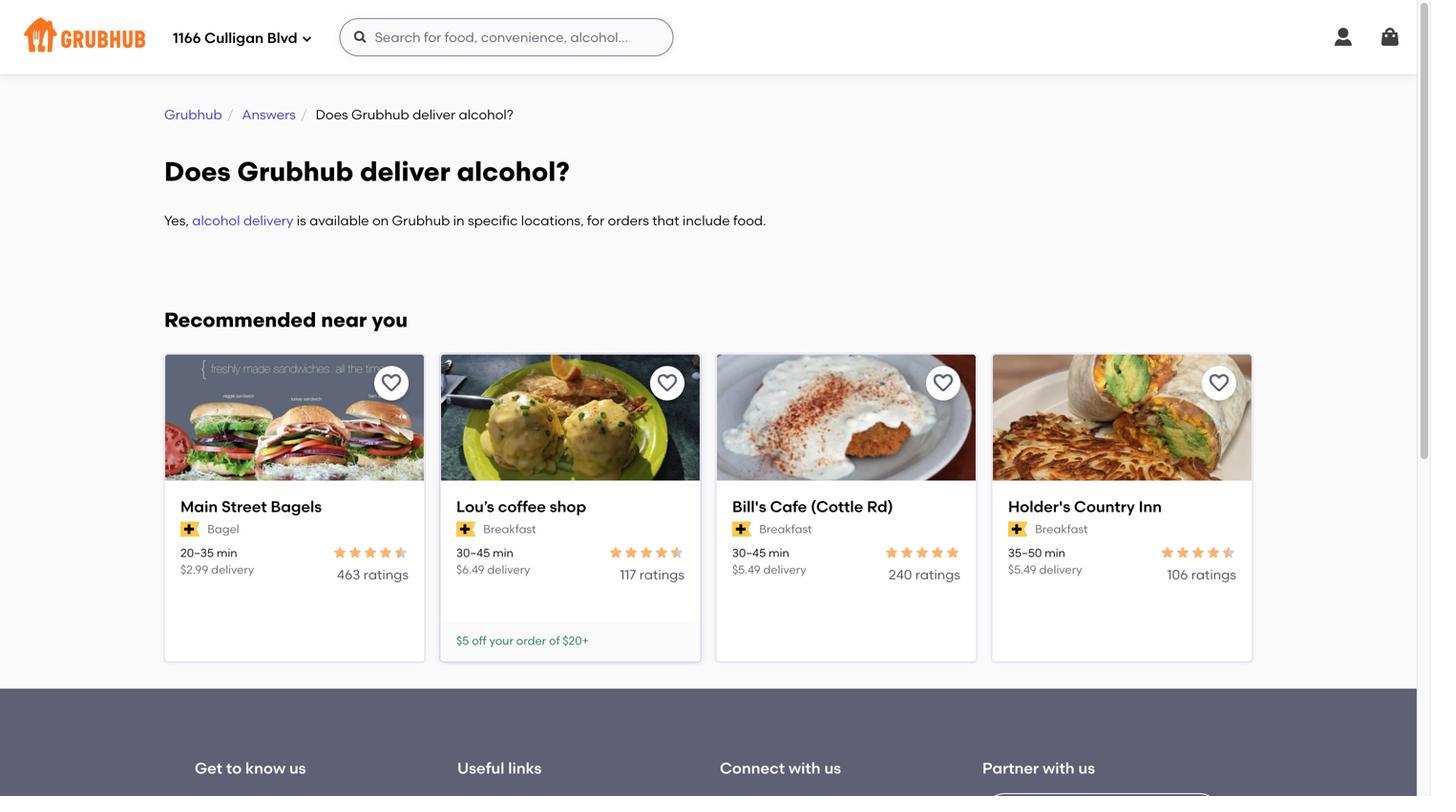 Task type: describe. For each thing, give the bounding box(es) containing it.
0 vertical spatial deliver
[[413, 106, 456, 123]]

1 vertical spatial alcohol?
[[457, 155, 570, 187]]

delivery for main
[[211, 563, 254, 577]]

with for partner
[[1043, 759, 1075, 778]]

coffee
[[498, 497, 546, 516]]

1 vertical spatial does grubhub deliver alcohol?
[[164, 155, 570, 187]]

partner
[[983, 759, 1039, 778]]

1 vertical spatial deliver
[[360, 155, 451, 187]]

with for connect
[[789, 759, 821, 778]]

$20+
[[563, 634, 589, 648]]

$5
[[456, 634, 469, 648]]

subscription pass image for bill's
[[732, 522, 752, 537]]

bagel
[[207, 522, 239, 536]]

holder's country inn logo image
[[993, 355, 1252, 483]]

106
[[1168, 567, 1188, 583]]

us for connect with us
[[825, 759, 841, 778]]

save this restaurant image for holder's country inn
[[1208, 372, 1231, 395]]

partner with us
[[983, 759, 1096, 778]]

lou's
[[456, 497, 494, 516]]

yes,
[[164, 213, 189, 229]]

connect with us
[[720, 759, 841, 778]]

us for partner with us
[[1079, 759, 1096, 778]]

main
[[180, 497, 218, 516]]

inn
[[1139, 497, 1162, 516]]

breakfast for country
[[1035, 522, 1088, 536]]

save this restaurant button for lou's coffee shop
[[650, 366, 685, 400]]

$2.99
[[180, 563, 208, 577]]

30–45 min $6.49 delivery
[[456, 546, 530, 577]]

bill's cafe (cottle rd) link
[[732, 496, 961, 517]]

main navigation navigation
[[0, 0, 1417, 74]]

ratings for main street bagels
[[364, 567, 409, 583]]

alcohol delivery link
[[192, 213, 294, 229]]

blvd
[[267, 30, 298, 47]]

0 horizontal spatial does
[[164, 155, 231, 187]]

1166
[[173, 30, 201, 47]]

know
[[245, 759, 286, 778]]

culligan
[[205, 30, 264, 47]]

to
[[226, 759, 242, 778]]

available
[[310, 213, 369, 229]]

min for coffee
[[493, 546, 514, 560]]

delivery for holder's
[[1040, 563, 1083, 577]]

20–35 min $2.99 delivery
[[180, 546, 254, 577]]

lou's coffee shop link
[[456, 496, 685, 517]]

240
[[889, 567, 912, 583]]

shop
[[550, 497, 586, 516]]

useful links
[[457, 759, 542, 778]]

1166 culligan blvd
[[173, 30, 298, 47]]

holder's country inn
[[1008, 497, 1162, 516]]

useful
[[457, 759, 505, 778]]

117
[[620, 567, 636, 583]]

0 vertical spatial does grubhub deliver alcohol?
[[316, 106, 514, 123]]

save this restaurant button for holder's country inn
[[1202, 366, 1237, 400]]

alcohol
[[192, 213, 240, 229]]

main street bagels link
[[180, 496, 409, 517]]

save this restaurant image for main street bagels
[[380, 372, 403, 395]]

street
[[222, 497, 267, 516]]

answers
[[242, 106, 296, 123]]

of
[[549, 634, 560, 648]]

recommended
[[164, 308, 316, 332]]

$5.49 for bill's cafe (cottle rd)
[[732, 563, 761, 577]]

35–50
[[1008, 546, 1042, 560]]

you
[[372, 308, 408, 332]]

on
[[372, 213, 389, 229]]

delivery left is
[[243, 213, 294, 229]]

answers link
[[242, 106, 296, 123]]

rd)
[[867, 497, 894, 516]]

save this restaurant image
[[656, 372, 679, 395]]

ratings for holder's country inn
[[1192, 567, 1237, 583]]

breakfast for coffee
[[483, 522, 536, 536]]



Task type: vqa. For each thing, say whether or not it's contained in the screenshot.
1st $5.49 from the right
yes



Task type: locate. For each thing, give the bounding box(es) containing it.
subscription pass image down main
[[180, 522, 200, 537]]

orders
[[608, 213, 649, 229]]

does up alcohol
[[164, 155, 231, 187]]

connect
[[720, 759, 785, 778]]

order
[[516, 634, 546, 648]]

35–50 min $5.49 delivery
[[1008, 546, 1083, 577]]

1 us from the left
[[289, 759, 306, 778]]

2 us from the left
[[825, 759, 841, 778]]

1 subscription pass image from the left
[[180, 522, 200, 537]]

3 us from the left
[[1079, 759, 1096, 778]]

$5.49 down bill's
[[732, 563, 761, 577]]

1 horizontal spatial us
[[825, 759, 841, 778]]

2 horizontal spatial us
[[1079, 759, 1096, 778]]

deliver
[[413, 106, 456, 123], [360, 155, 451, 187]]

2 subscription pass image from the left
[[732, 522, 752, 537]]

alcohol? down the search for food, convenience, alcohol... search box
[[459, 106, 514, 123]]

with
[[789, 759, 821, 778], [1043, 759, 1075, 778]]

main street bagels logo image
[[165, 355, 424, 483]]

$5.49
[[732, 563, 761, 577], [1008, 563, 1037, 577]]

locations,
[[521, 213, 584, 229]]

grubhub
[[164, 106, 222, 123], [351, 106, 409, 123], [237, 155, 354, 187], [392, 213, 450, 229]]

0 horizontal spatial with
[[789, 759, 821, 778]]

yes, alcohol delivery is available on grubhub in specific locations, for orders that include food.
[[164, 213, 766, 229]]

2 min from the left
[[493, 546, 514, 560]]

save this restaurant button
[[374, 366, 409, 400], [650, 366, 685, 400], [926, 366, 961, 400], [1202, 366, 1237, 400]]

1 30–45 from the left
[[456, 546, 490, 560]]

delivery inside the 30–45 min $6.49 delivery
[[487, 563, 530, 577]]

bill's
[[732, 497, 767, 516]]

min inside 20–35 min $2.99 delivery
[[217, 546, 237, 560]]

subscription pass image
[[456, 522, 476, 537]]

1 horizontal spatial save this restaurant image
[[932, 372, 955, 395]]

min for country
[[1045, 546, 1066, 560]]

1 horizontal spatial 30–45
[[732, 546, 766, 560]]

240 ratings
[[889, 567, 961, 583]]

30–45
[[456, 546, 490, 560], [732, 546, 766, 560]]

breakfast
[[483, 522, 536, 536], [759, 522, 812, 536], [1035, 522, 1088, 536]]

does
[[316, 106, 348, 123], [164, 155, 231, 187]]

ratings for lou's coffee shop
[[640, 567, 685, 583]]

min down lou's coffee shop in the left bottom of the page
[[493, 546, 514, 560]]

delivery right $6.49
[[487, 563, 530, 577]]

0 vertical spatial does
[[316, 106, 348, 123]]

delivery down 35–50
[[1040, 563, 1083, 577]]

links
[[508, 759, 542, 778]]

20–35
[[180, 546, 214, 560]]

ratings right 240
[[916, 567, 961, 583]]

1 ratings from the left
[[364, 567, 409, 583]]

ratings right 117
[[640, 567, 685, 583]]

117 ratings
[[620, 567, 685, 583]]

delivery inside 30–45 min $5.49 delivery
[[764, 563, 807, 577]]

save this restaurant image
[[380, 372, 403, 395], [932, 372, 955, 395], [1208, 372, 1231, 395]]

grubhub link
[[164, 106, 222, 123]]

(cottle
[[811, 497, 864, 516]]

4 ratings from the left
[[1192, 567, 1237, 583]]

4 save this restaurant button from the left
[[1202, 366, 1237, 400]]

30–45 for bill's
[[732, 546, 766, 560]]

2 ratings from the left
[[640, 567, 685, 583]]

delivery inside 20–35 min $2.99 delivery
[[211, 563, 254, 577]]

star icon image
[[332, 546, 348, 561], [348, 546, 363, 561], [363, 546, 378, 561], [378, 546, 393, 561], [393, 546, 409, 561], [393, 546, 409, 561], [608, 546, 624, 561], [624, 546, 639, 561], [639, 546, 654, 561], [654, 546, 669, 561], [669, 546, 685, 561], [669, 546, 685, 561], [884, 546, 900, 561], [900, 546, 915, 561], [915, 546, 930, 561], [930, 546, 945, 561], [945, 546, 961, 561], [1160, 546, 1176, 561], [1176, 546, 1191, 561], [1191, 546, 1206, 561], [1206, 546, 1221, 561], [1221, 546, 1237, 561], [1221, 546, 1237, 561]]

min for street
[[217, 546, 237, 560]]

463
[[337, 567, 360, 583]]

3 ratings from the left
[[916, 567, 961, 583]]

near
[[321, 308, 367, 332]]

with right connect
[[789, 759, 821, 778]]

30–45 up $6.49
[[456, 546, 490, 560]]

0 horizontal spatial $5.49
[[732, 563, 761, 577]]

delivery inside 35–50 min $5.49 delivery
[[1040, 563, 1083, 577]]

alcohol?
[[459, 106, 514, 123], [457, 155, 570, 187]]

include
[[683, 213, 730, 229]]

30–45 inside 30–45 min $5.49 delivery
[[732, 546, 766, 560]]

save this restaurant button for main street bagels
[[374, 366, 409, 400]]

cafe
[[770, 497, 807, 516]]

delivery right $2.99
[[211, 563, 254, 577]]

food.
[[733, 213, 766, 229]]

30–45 for lou's
[[456, 546, 490, 560]]

breakfast down lou's coffee shop in the left bottom of the page
[[483, 522, 536, 536]]

ratings for bill's cafe (cottle rd)
[[916, 567, 961, 583]]

0 horizontal spatial 30–45
[[456, 546, 490, 560]]

bill's cafe (cottle rd)
[[732, 497, 894, 516]]

ratings right "106"
[[1192, 567, 1237, 583]]

save this restaurant button for bill's cafe (cottle rd)
[[926, 366, 961, 400]]

svg image
[[1332, 26, 1355, 49], [1379, 26, 1402, 49], [353, 30, 368, 45]]

subscription pass image
[[180, 522, 200, 537], [732, 522, 752, 537], [1008, 522, 1028, 537]]

delivery
[[243, 213, 294, 229], [211, 563, 254, 577], [487, 563, 530, 577], [764, 563, 807, 577], [1040, 563, 1083, 577]]

30–45 min $5.49 delivery
[[732, 546, 807, 577]]

recommended near you
[[164, 308, 408, 332]]

0 horizontal spatial svg image
[[353, 30, 368, 45]]

delivery for lou's
[[487, 563, 530, 577]]

30–45 inside the 30–45 min $6.49 delivery
[[456, 546, 490, 560]]

3 subscription pass image from the left
[[1008, 522, 1028, 537]]

save this restaurant image for bill's cafe (cottle rd)
[[932, 372, 955, 395]]

3 save this restaurant button from the left
[[926, 366, 961, 400]]

subscription pass image down bill's
[[732, 522, 752, 537]]

with right the partner
[[1043, 759, 1075, 778]]

lou's coffee shop logo image
[[441, 355, 700, 483]]

$5.49 inside 35–50 min $5.49 delivery
[[1008, 563, 1037, 577]]

us right the partner
[[1079, 759, 1096, 778]]

2 $5.49 from the left
[[1008, 563, 1037, 577]]

0 horizontal spatial breakfast
[[483, 522, 536, 536]]

that
[[652, 213, 680, 229]]

2 horizontal spatial breakfast
[[1035, 522, 1088, 536]]

min for cafe
[[769, 546, 790, 560]]

2 save this restaurant button from the left
[[650, 366, 685, 400]]

2 horizontal spatial save this restaurant image
[[1208, 372, 1231, 395]]

holder's country inn link
[[1008, 496, 1237, 517]]

2 with from the left
[[1043, 759, 1075, 778]]

4 min from the left
[[1045, 546, 1066, 560]]

svg image
[[301, 33, 313, 44]]

$5 off your order of $20+
[[456, 634, 589, 648]]

get
[[195, 759, 223, 778]]

463 ratings
[[337, 567, 409, 583]]

1 min from the left
[[217, 546, 237, 560]]

2 save this restaurant image from the left
[[932, 372, 955, 395]]

your
[[490, 634, 514, 648]]

us
[[289, 759, 306, 778], [825, 759, 841, 778], [1079, 759, 1096, 778]]

Search for food, convenience, alcohol... search field
[[340, 18, 674, 56]]

1 horizontal spatial $5.49
[[1008, 563, 1037, 577]]

breakfast down cafe
[[759, 522, 812, 536]]

1 horizontal spatial subscription pass image
[[732, 522, 752, 537]]

$5.49 for holder's country inn
[[1008, 563, 1037, 577]]

delivery down cafe
[[764, 563, 807, 577]]

1 save this restaurant image from the left
[[380, 372, 403, 395]]

1 vertical spatial does
[[164, 155, 231, 187]]

min inside 35–50 min $5.49 delivery
[[1045, 546, 1066, 560]]

1 $5.49 from the left
[[732, 563, 761, 577]]

2 breakfast from the left
[[759, 522, 812, 536]]

min down cafe
[[769, 546, 790, 560]]

us right know
[[289, 759, 306, 778]]

0 horizontal spatial subscription pass image
[[180, 522, 200, 537]]

does grubhub deliver alcohol?
[[316, 106, 514, 123], [164, 155, 570, 187]]

0 horizontal spatial us
[[289, 759, 306, 778]]

$5.49 inside 30–45 min $5.49 delivery
[[732, 563, 761, 577]]

country
[[1074, 497, 1135, 516]]

3 breakfast from the left
[[1035, 522, 1088, 536]]

subscription pass image for main
[[180, 522, 200, 537]]

106 ratings
[[1168, 567, 1237, 583]]

breakfast for cafe
[[759, 522, 812, 536]]

1 horizontal spatial breakfast
[[759, 522, 812, 536]]

$5.49 down 35–50
[[1008, 563, 1037, 577]]

0 vertical spatial alcohol?
[[459, 106, 514, 123]]

min
[[217, 546, 237, 560], [493, 546, 514, 560], [769, 546, 790, 560], [1045, 546, 1066, 560]]

specific
[[468, 213, 518, 229]]

subscription pass image for holder's
[[1008, 522, 1028, 537]]

bagels
[[271, 497, 322, 516]]

holder's
[[1008, 497, 1071, 516]]

subscription pass image up 35–50
[[1008, 522, 1028, 537]]

3 min from the left
[[769, 546, 790, 560]]

$6.49
[[456, 563, 485, 577]]

breakfast down 'holder's'
[[1035, 522, 1088, 536]]

1 with from the left
[[789, 759, 821, 778]]

30–45 down bill's
[[732, 546, 766, 560]]

lou's coffee shop
[[456, 497, 586, 516]]

is
[[297, 213, 306, 229]]

0 horizontal spatial save this restaurant image
[[380, 372, 403, 395]]

ratings
[[364, 567, 409, 583], [640, 567, 685, 583], [916, 567, 961, 583], [1192, 567, 1237, 583]]

delivery for bill's
[[764, 563, 807, 577]]

1 horizontal spatial with
[[1043, 759, 1075, 778]]

2 horizontal spatial svg image
[[1379, 26, 1402, 49]]

1 horizontal spatial does
[[316, 106, 348, 123]]

3 save this restaurant image from the left
[[1208, 372, 1231, 395]]

in
[[453, 213, 465, 229]]

main street bagels
[[180, 497, 322, 516]]

off
[[472, 634, 487, 648]]

min down bagel
[[217, 546, 237, 560]]

min right 35–50
[[1045, 546, 1066, 560]]

get to know us
[[195, 759, 306, 778]]

does right answers "link"
[[316, 106, 348, 123]]

alcohol? up specific
[[457, 155, 570, 187]]

1 horizontal spatial svg image
[[1332, 26, 1355, 49]]

min inside 30–45 min $5.49 delivery
[[769, 546, 790, 560]]

2 horizontal spatial subscription pass image
[[1008, 522, 1028, 537]]

1 breakfast from the left
[[483, 522, 536, 536]]

for
[[587, 213, 605, 229]]

bill's cafe (cottle rd) logo image
[[717, 355, 976, 483]]

ratings right 463
[[364, 567, 409, 583]]

1 save this restaurant button from the left
[[374, 366, 409, 400]]

2 30–45 from the left
[[732, 546, 766, 560]]

us right connect
[[825, 759, 841, 778]]

min inside the 30–45 min $6.49 delivery
[[493, 546, 514, 560]]



